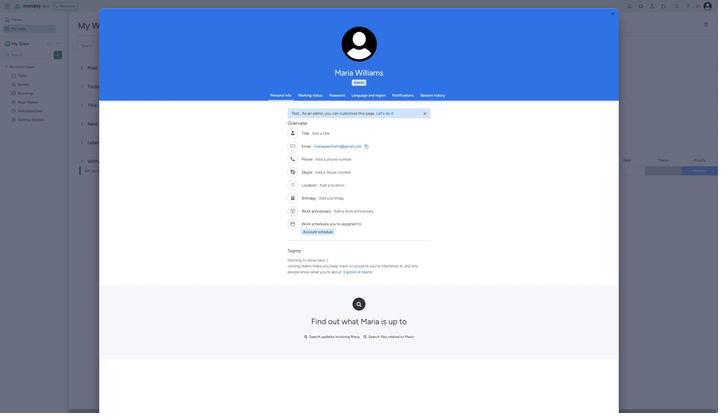 Task type: describe. For each thing, give the bounding box(es) containing it.
here
[[318, 258, 325, 263]]

helps
[[313, 264, 322, 269]]

personal info
[[271, 93, 292, 97]]

session history
[[421, 93, 445, 97]]

select product image
[[5, 4, 10, 9]]

without
[[88, 158, 106, 165]]

/ right date
[[124, 158, 126, 165]]

medium
[[694, 169, 707, 173]]

can
[[333, 111, 339, 116]]

home
[[12, 17, 22, 22]]

maria williams
[[335, 68, 384, 77]]

maria williams button
[[288, 68, 431, 77]]

add for add a location
[[320, 183, 327, 188]]

see plans
[[60, 4, 75, 8]]

title: add a title
[[302, 131, 330, 136]]

psst... as an admin, you can customize this page. let's do it
[[292, 111, 394, 116]]

to inside button
[[401, 335, 404, 339]]

personal info link
[[271, 93, 292, 97]]

1 image
[[643, 0, 647, 6]]

phone: add a phone number
[[302, 157, 352, 162]]

getting
[[18, 118, 30, 122]]

interested
[[381, 264, 399, 269]]

/ right later
[[100, 140, 103, 146]]

monday
[[23, 3, 41, 9]]

0 vertical spatial work
[[92, 20, 113, 31]]

nothing to show here :(
[[288, 258, 329, 263]]

session history link
[[421, 93, 445, 97]]

week for next
[[99, 121, 111, 127]]

birthday: add a birthday
[[302, 196, 344, 201]]

account
[[303, 230, 317, 234]]

retrospectives
[[18, 109, 42, 113]]

/ left 0
[[112, 102, 114, 109]]

explore all teams link
[[343, 270, 372, 275]]

working status
[[298, 93, 323, 97]]

personal
[[271, 93, 284, 97]]

set
[[84, 169, 90, 173]]

roadmap
[[18, 91, 33, 96]]

explore all teams
[[343, 270, 372, 275]]

started
[[31, 118, 44, 122]]

search files related to maria button
[[362, 333, 416, 341]]

getting started
[[18, 118, 44, 122]]

up
[[389, 317, 398, 327]]

m
[[6, 41, 9, 46]]

joining teams helps you keep track on projects you're interested in, and lets people know what you're about.
[[288, 264, 418, 275]]

apps image
[[662, 4, 667, 9]]

teams
[[288, 248, 301, 254]]

past dates /
[[88, 65, 117, 71]]

search updates involving maria button
[[303, 333, 362, 341]]

next week /
[[88, 121, 116, 127]]

date
[[624, 158, 631, 163]]

1 vertical spatial team
[[97, 169, 105, 173]]

williams
[[355, 68, 384, 77]]

language and region link
[[352, 93, 386, 97]]

do
[[386, 111, 390, 116]]

admin,
[[313, 111, 324, 116]]

a up assigned
[[342, 209, 344, 214]]

about.
[[332, 270, 342, 275]]

maria williams image
[[704, 2, 712, 10]]

work schedules you're assigned to:
[[302, 222, 362, 226]]

help image
[[686, 4, 691, 9]]

a for phone:
[[324, 157, 326, 162]]

date
[[112, 158, 123, 165]]

my team
[[12, 41, 29, 46]]

add for add a skype number
[[315, 170, 322, 175]]

assigned
[[341, 222, 357, 226]]

in,
[[400, 264, 404, 269]]

my work button
[[3, 25, 56, 33]]

0
[[115, 104, 118, 108]]

working
[[298, 93, 312, 97]]

page.
[[366, 111, 375, 116]]

joining
[[288, 264, 300, 269]]

location
[[331, 183, 345, 188]]

public board image for getting started
[[11, 117, 16, 122]]

work for work schedules you're assigned to:
[[302, 222, 311, 226]]

schedule
[[318, 230, 333, 234]]

meeting
[[106, 169, 120, 173]]

later /
[[88, 140, 104, 146]]

picture
[[354, 51, 365, 55]]

work anniversary: add a work anniversary
[[302, 209, 374, 214]]

queue
[[27, 100, 38, 104]]

change
[[348, 47, 360, 51]]

add for add a birthday
[[319, 196, 326, 201]]

account schedule
[[303, 230, 333, 234]]

workspace selection element
[[5, 41, 30, 47]]

working status link
[[298, 93, 323, 97]]

a left date
[[107, 158, 110, 165]]

set up team meeting
[[84, 169, 120, 173]]

this week / 0 items
[[88, 102, 128, 109]]

let's
[[377, 111, 385, 116]]

lets
[[412, 264, 418, 269]]

password link
[[329, 93, 345, 97]]

my for my scrum team
[[9, 65, 14, 69]]

psst...
[[292, 111, 301, 116]]

workspace image
[[5, 41, 10, 47]]

find out what maria is up to
[[311, 317, 407, 327]]

see
[[60, 4, 66, 8]]

show
[[308, 258, 317, 263]]

email:
[[302, 144, 312, 149]]

you inside joining teams helps you keep track on projects you're interested in, and lets people know what you're about.
[[323, 264, 329, 269]]

to:
[[358, 222, 362, 226]]

0 vertical spatial you're
[[330, 222, 340, 226]]

a for birthday:
[[327, 196, 329, 201]]

maria right related
[[405, 335, 414, 339]]

find
[[311, 317, 326, 327]]



Task type: locate. For each thing, give the bounding box(es) containing it.
tasks
[[18, 73, 27, 78]]

my work
[[78, 20, 113, 31]]

/ down this week / 0 items
[[113, 121, 115, 127]]

public board image for tasks
[[11, 73, 16, 78]]

you left can
[[325, 111, 332, 116]]

maria up password
[[335, 68, 353, 77]]

maria left is in the bottom of the page
[[361, 317, 379, 327]]

add down birthday
[[334, 209, 341, 214]]

list box containing my scrum team
[[0, 61, 66, 194]]

work up assigned
[[345, 209, 353, 214]]

my for my work
[[11, 26, 16, 31]]

1 vertical spatial you're
[[370, 264, 380, 269]]

maria
[[335, 68, 353, 77], [361, 317, 379, 327], [351, 335, 360, 339], [405, 335, 414, 339]]

teams inside joining teams helps you keep track on projects you're interested in, and lets people know what you're about.
[[301, 264, 312, 269]]

dates
[[99, 65, 112, 71]]

what inside joining teams helps you keep track on projects you're interested in, and lets people know what you're about.
[[311, 270, 319, 275]]

a left birthday
[[327, 196, 329, 201]]

0 horizontal spatial work
[[17, 26, 25, 31]]

sprints
[[18, 82, 29, 87]]

0 horizontal spatial team
[[19, 41, 29, 46]]

as
[[302, 111, 307, 116]]

close image
[[612, 12, 615, 16]]

language
[[352, 93, 368, 97]]

my for my team
[[12, 41, 18, 46]]

up
[[91, 169, 96, 173]]

my inside button
[[11, 26, 16, 31]]

know
[[301, 270, 310, 275]]

it
[[391, 111, 394, 116]]

1 vertical spatial teams
[[362, 270, 372, 275]]

0 horizontal spatial teams
[[301, 264, 312, 269]]

change profile picture
[[348, 47, 370, 55]]

related
[[388, 335, 400, 339]]

what right out
[[342, 317, 359, 327]]

add for add a title
[[312, 131, 319, 136]]

priority
[[694, 158, 706, 163]]

mariaaawilliams@gmail.com
[[314, 144, 362, 149]]

admin
[[354, 80, 364, 85]]

a
[[320, 131, 322, 136], [324, 157, 326, 162], [107, 158, 110, 165], [323, 170, 325, 175], [328, 183, 330, 188], [327, 196, 329, 201], [342, 209, 344, 214]]

teams up know
[[301, 264, 312, 269]]

0 vertical spatial work
[[17, 26, 25, 31]]

work up account
[[302, 222, 311, 226]]

2 vertical spatial you're
[[320, 270, 331, 275]]

inbox image
[[639, 4, 644, 9]]

files
[[381, 335, 387, 339]]

on
[[349, 264, 354, 269]]

an
[[308, 111, 312, 116]]

1 vertical spatial week
[[99, 121, 111, 127]]

projects
[[355, 264, 369, 269]]

home button
[[3, 16, 56, 24]]

keep
[[330, 264, 339, 269]]

1 vertical spatial what
[[342, 317, 359, 327]]

add right the phone:
[[316, 157, 323, 162]]

/ right today
[[104, 83, 106, 90]]

without a date /
[[88, 158, 127, 165]]

0 vertical spatial and
[[369, 93, 375, 97]]

Filter dashboard by text search field
[[77, 42, 126, 50]]

2 public board image from the top
[[11, 117, 16, 122]]

track
[[340, 264, 348, 269]]

team inside workspace selection element
[[19, 41, 29, 46]]

option
[[0, 62, 66, 63]]

/ right the dates at the top
[[114, 65, 116, 71]]

add for add a phone number
[[316, 157, 323, 162]]

search image
[[357, 303, 362, 307]]

1 vertical spatial to
[[400, 317, 407, 327]]

dapulse board filter image
[[305, 335, 307, 339]]

0 vertical spatial team
[[19, 41, 29, 46]]

phone:
[[302, 157, 314, 162]]

a left phone
[[324, 157, 326, 162]]

work down birthday:
[[302, 209, 311, 214]]

my inside workspace selection element
[[12, 41, 18, 46]]

0 horizontal spatial what
[[311, 270, 319, 275]]

invite members image
[[650, 4, 655, 9]]

language and region
[[352, 93, 386, 97]]

region
[[376, 93, 386, 97]]

copied! image
[[365, 144, 369, 148]]

public board image left getting
[[11, 117, 16, 122]]

anniversary:
[[312, 209, 332, 214]]

to right related
[[401, 335, 404, 339]]

history
[[434, 93, 445, 97]]

1 horizontal spatial team
[[97, 169, 105, 173]]

public board image left tasks
[[11, 73, 16, 78]]

add up birthday: add a birthday
[[320, 183, 327, 188]]

week right next
[[99, 121, 111, 127]]

notifications
[[393, 93, 414, 97]]

week
[[98, 102, 110, 109], [99, 121, 111, 127]]

work for work anniversary: add a work anniversary
[[302, 209, 311, 214]]

0 vertical spatial what
[[311, 270, 319, 275]]

0 vertical spatial teams
[[301, 264, 312, 269]]

0 horizontal spatial and
[[369, 93, 375, 97]]

2 vertical spatial work
[[302, 222, 311, 226]]

notifications image
[[627, 4, 632, 9]]

a for location:
[[328, 183, 330, 188]]

a left title
[[320, 131, 322, 136]]

what down helps
[[311, 270, 319, 275]]

2 search from the left
[[369, 335, 380, 339]]

work inside button
[[17, 26, 25, 31]]

search
[[309, 335, 321, 339], [369, 335, 380, 339]]

a left the skype
[[323, 170, 325, 175]]

number for skype: add a skype number
[[338, 170, 351, 175]]

0 horizontal spatial search
[[309, 335, 321, 339]]

session
[[421, 93, 433, 97]]

and right "in,"
[[405, 264, 411, 269]]

and
[[369, 93, 375, 97], [405, 264, 411, 269]]

birthday
[[330, 196, 344, 201]]

0 vertical spatial public board image
[[11, 73, 16, 78]]

dapulse board filter image
[[364, 335, 367, 339]]

1 horizontal spatial what
[[342, 317, 359, 327]]

and left region
[[369, 93, 375, 97]]

week for this
[[98, 102, 110, 109]]

1 vertical spatial number
[[338, 170, 351, 175]]

to
[[303, 258, 307, 263], [400, 317, 407, 327], [401, 335, 404, 339]]

involving
[[336, 335, 350, 339]]

2 vertical spatial to
[[401, 335, 404, 339]]

skype:
[[302, 170, 313, 175]]

dapulse x slim image
[[424, 111, 427, 116]]

next
[[88, 121, 98, 127]]

add right title: on the top left
[[312, 131, 319, 136]]

1 horizontal spatial and
[[405, 264, 411, 269]]

0 vertical spatial week
[[98, 102, 110, 109]]

you're up the schedule
[[330, 222, 340, 226]]

work up filter dashboard by text search field at the left top
[[92, 20, 113, 31]]

a left location
[[328, 183, 330, 188]]

add right the skype: at the left top
[[315, 170, 322, 175]]

/
[[114, 65, 116, 71], [104, 83, 106, 90], [112, 102, 114, 109], [113, 121, 115, 127], [100, 140, 103, 146], [124, 158, 126, 165]]

0 vertical spatial to
[[303, 258, 307, 263]]

a for skype:
[[323, 170, 325, 175]]

search updates involving maria
[[309, 335, 360, 339]]

1 vertical spatial work
[[302, 209, 311, 214]]

my for my work
[[78, 20, 90, 31]]

search right dapulse board filter icon on the bottom left
[[309, 335, 321, 339]]

bugs
[[18, 100, 26, 104]]

number right the skype
[[338, 170, 351, 175]]

search right dapulse board filter image
[[369, 335, 380, 339]]

updates
[[321, 335, 335, 339]]

1 search from the left
[[309, 335, 321, 339]]

number right phone
[[339, 157, 352, 162]]

list box
[[0, 61, 66, 194]]

see plans button
[[53, 2, 78, 10]]

add
[[312, 131, 319, 136], [316, 157, 323, 162], [315, 170, 322, 175], [320, 183, 327, 188], [319, 196, 326, 201], [334, 209, 341, 214]]

search for search files related to maria
[[369, 335, 380, 339]]

to left show
[[303, 258, 307, 263]]

team up search in workspace field
[[19, 41, 29, 46]]

you're down helps
[[320, 270, 331, 275]]

a for title:
[[320, 131, 322, 136]]

public board image
[[11, 73, 16, 78], [11, 117, 16, 122]]

teams button
[[288, 248, 301, 254]]

1 horizontal spatial work
[[345, 209, 353, 214]]

this
[[88, 102, 97, 109]]

Search in workspace field
[[11, 52, 43, 58]]

location:
[[302, 183, 318, 188]]

0 vertical spatial number
[[339, 157, 352, 162]]

1 vertical spatial public board image
[[11, 117, 16, 122]]

work down home
[[17, 26, 25, 31]]

what
[[311, 270, 319, 275], [342, 317, 359, 327]]

profile
[[361, 47, 370, 51]]

1 vertical spatial you
[[323, 264, 329, 269]]

None search field
[[77, 42, 126, 50]]

my work
[[11, 26, 25, 31]]

search everything image
[[674, 4, 679, 9]]

week right this
[[98, 102, 110, 109]]

1 horizontal spatial search
[[369, 335, 380, 339]]

number for phone: add a phone number
[[339, 157, 352, 162]]

you're right projects
[[370, 264, 380, 269]]

teams down projects
[[362, 270, 372, 275]]

1 public board image from the top
[[11, 73, 16, 78]]

maria left dapulse board filter image
[[351, 335, 360, 339]]

change profile picture button
[[342, 27, 377, 62]]

skype
[[326, 170, 337, 175]]

0 vertical spatial you
[[325, 111, 332, 116]]

add down location: add a location
[[319, 196, 326, 201]]

caret down image
[[5, 65, 8, 69]]

birthday:
[[302, 196, 317, 201]]

and inside joining teams helps you keep track on projects you're interested in, and lets people know what you're about.
[[405, 264, 411, 269]]

schedules
[[312, 222, 329, 226]]

my
[[78, 20, 90, 31], [11, 26, 16, 31], [12, 41, 18, 46], [9, 65, 14, 69]]

search for search updates involving maria
[[309, 335, 321, 339]]

skype: add a skype number
[[302, 170, 351, 175]]

items
[[119, 104, 128, 108]]

status
[[659, 158, 669, 163]]

title
[[323, 131, 330, 136]]

1 horizontal spatial teams
[[362, 270, 372, 275]]

1 vertical spatial work
[[345, 209, 353, 214]]

later
[[88, 140, 99, 146]]

team right up
[[97, 169, 105, 173]]

to right up
[[400, 317, 407, 327]]

is
[[381, 317, 387, 327]]

you down :(
[[323, 264, 329, 269]]

1 vertical spatial and
[[405, 264, 411, 269]]

:(
[[326, 258, 329, 263]]



Task type: vqa. For each thing, say whether or not it's contained in the screenshot.
b . to the top
no



